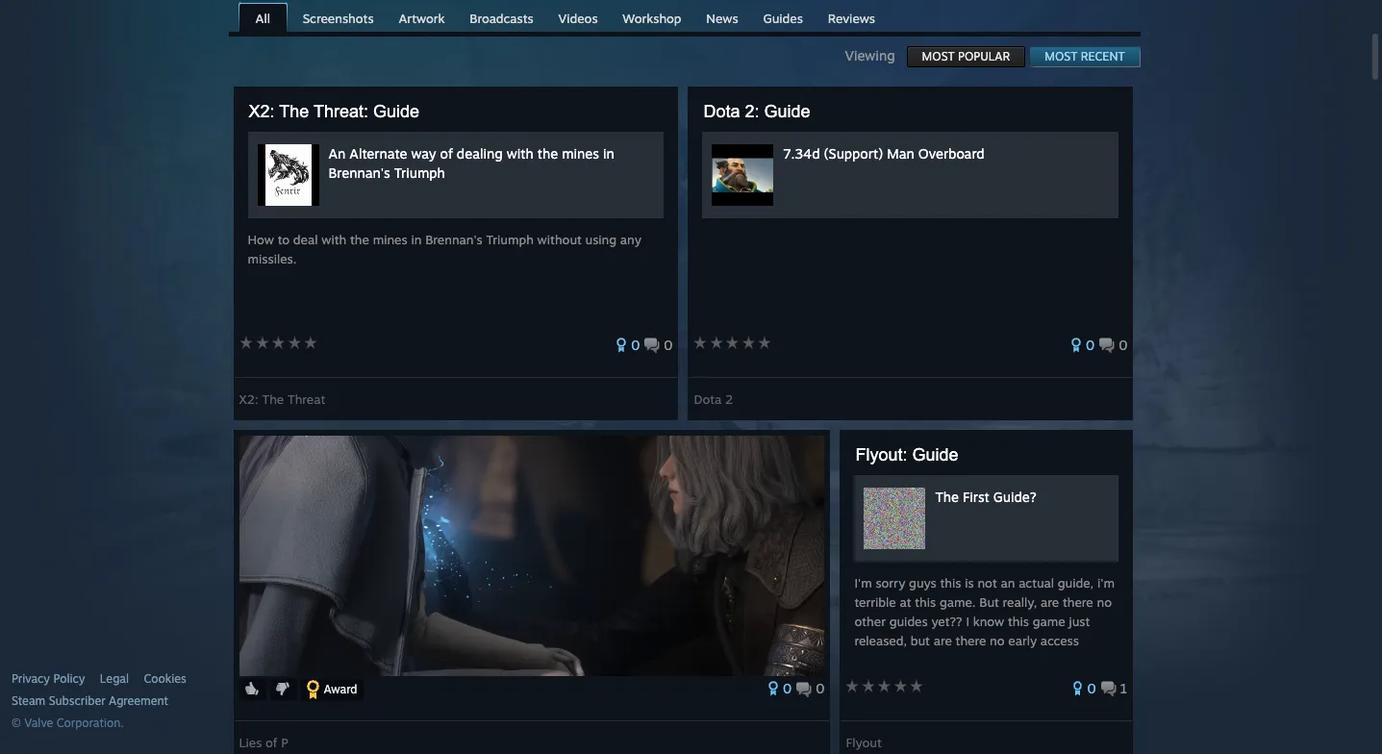 Task type: locate. For each thing, give the bounding box(es) containing it.
there
[[1063, 594, 1093, 610], [956, 633, 986, 648]]

guide right '2:'
[[764, 102, 810, 121]]

0 vertical spatial i
[[966, 614, 970, 629]]

with
[[507, 145, 534, 162], [322, 232, 347, 247]]

the left first
[[935, 489, 959, 505]]

1 horizontal spatial no
[[1097, 594, 1112, 610]]

i'm
[[855, 575, 872, 591]]

i right yet?? on the bottom
[[966, 614, 970, 629]]

1 vertical spatial there
[[956, 633, 986, 648]]

guides down 'early'
[[985, 652, 1023, 668]]

0 horizontal spatial no
[[990, 633, 1005, 648]]

this down 'guys'
[[915, 594, 936, 610]]

1 horizontal spatial most
[[1045, 49, 1078, 63]]

workshop
[[623, 11, 682, 26]]

the inside an alternate way of dealing with the mines in brennan's triumph
[[537, 145, 558, 162]]

released,
[[855, 633, 907, 648]]

triumph inside how to deal with the mines in brennan's triumph without using any missiles.
[[486, 232, 534, 247]]

0 horizontal spatial guides
[[890, 614, 928, 629]]

1 horizontal spatial there
[[1063, 594, 1093, 610]]

1 vertical spatial this
[[915, 594, 936, 610]]

0 horizontal spatial there
[[956, 633, 986, 648]]

2 vertical spatial the
[[935, 489, 959, 505]]

0 vertical spatial with
[[507, 145, 534, 162]]

0 vertical spatial the
[[537, 145, 558, 162]]

0 horizontal spatial i
[[966, 614, 970, 629]]

1 vertical spatial guides
[[985, 652, 1023, 668]]

0 horizontal spatial of
[[266, 735, 277, 750]]

guides down 'at'
[[890, 614, 928, 629]]

viewing
[[845, 47, 907, 63]]

1 horizontal spatial are
[[1041, 594, 1059, 610]]

1 horizontal spatial guide
[[764, 102, 810, 121]]

no down i'm
[[1097, 594, 1112, 610]]

there down guide,
[[1063, 594, 1093, 610]]

1 vertical spatial with
[[322, 232, 347, 247]]

of right way
[[440, 145, 453, 162]]

most left popular
[[922, 49, 955, 63]]

1 horizontal spatial the
[[537, 145, 558, 162]]

1 vertical spatial of
[[266, 735, 277, 750]]

artwork
[[399, 11, 445, 26]]

0 vertical spatial triumph
[[394, 164, 445, 181]]

are down yet?? on the bottom
[[934, 633, 952, 648]]

x2: the threat
[[239, 391, 325, 407]]

of
[[440, 145, 453, 162], [266, 735, 277, 750]]

there up posted on the bottom of the page
[[956, 633, 986, 648]]

triumph down way
[[394, 164, 445, 181]]

dota left '2:'
[[704, 102, 740, 121]]

flyout:
[[856, 445, 908, 465]]

1 horizontal spatial of
[[440, 145, 453, 162]]

no
[[1097, 594, 1112, 610], [990, 633, 1005, 648]]

1 horizontal spatial brennan's
[[425, 232, 483, 247]]

0 vertical spatial of
[[440, 145, 453, 162]]

2:
[[745, 102, 759, 121]]

posted
[[941, 652, 981, 668]]

brennan's down alternate
[[328, 164, 390, 181]]

valve
[[24, 716, 53, 730]]

using
[[585, 232, 617, 247]]

with right deal
[[322, 232, 347, 247]]

2 vertical spatial this
[[1008, 614, 1029, 629]]

mines up using
[[562, 145, 599, 162]]

any
[[620, 232, 641, 247]]

1 vertical spatial in
[[411, 232, 422, 247]]

agreement
[[109, 694, 168, 708]]

i
[[966, 614, 970, 629], [1064, 652, 1068, 668]]

most recent link
[[1029, 46, 1140, 67]]

1 most from the left
[[922, 49, 955, 63]]

x2:
[[249, 102, 275, 121], [239, 391, 258, 407]]

most
[[922, 49, 955, 63], [1045, 49, 1078, 63]]

1 horizontal spatial mines
[[562, 145, 599, 162]]

deal
[[293, 232, 318, 247]]

1 vertical spatial the
[[350, 232, 369, 247]]

cookies link
[[144, 671, 186, 687]]

brennan's inside an alternate way of dealing with the mines in brennan's triumph
[[328, 164, 390, 181]]

most popular
[[922, 49, 1010, 63]]

0 vertical spatial this
[[940, 575, 961, 591]]

in down way
[[411, 232, 422, 247]]

cookies steam subscriber agreement © valve corporation.
[[12, 671, 186, 730]]

1 vertical spatial the
[[262, 391, 284, 407]]

x2: left threat:
[[249, 102, 275, 121]]

x2: left threat
[[239, 391, 258, 407]]

1 vertical spatial triumph
[[486, 232, 534, 247]]

0 horizontal spatial are
[[934, 633, 952, 648]]

flyout: guide
[[856, 445, 959, 465]]

x2: for x2: the threat
[[239, 391, 258, 407]]

0 horizontal spatial in
[[411, 232, 422, 247]]

i right am in the right bottom of the page
[[1064, 652, 1068, 668]]

0 vertical spatial x2:
[[249, 102, 275, 121]]

guide?
[[993, 489, 1037, 505]]

the
[[279, 102, 309, 121], [262, 391, 284, 407], [935, 489, 959, 505]]

triumph left without
[[486, 232, 534, 247]]

the right deal
[[350, 232, 369, 247]]

this down really,
[[1008, 614, 1029, 629]]

most inside 'link'
[[1045, 49, 1078, 63]]

most for most popular
[[922, 49, 955, 63]]

1 vertical spatial are
[[934, 633, 952, 648]]

in
[[603, 145, 614, 162], [411, 232, 422, 247]]

threat
[[288, 391, 325, 407]]

1 vertical spatial i
[[1064, 652, 1068, 668]]

2 horizontal spatial guide
[[912, 445, 959, 465]]

1 vertical spatial x2:
[[239, 391, 258, 407]]

this
[[940, 575, 961, 591], [915, 594, 936, 610], [1008, 614, 1029, 629]]

i'm sorry guys this is not an actual guide, i'm terrible at this game. but really, are there no other guides yet?? i know this game just released, but are there no early access people that've posted guides or am i just stupid?
[[855, 575, 1115, 687]]

0 vertical spatial there
[[1063, 594, 1093, 610]]

just up access
[[1069, 614, 1090, 629]]

2 most from the left
[[1045, 49, 1078, 63]]

brennan's inside how to deal with the mines in brennan's triumph without using any missiles.
[[425, 232, 483, 247]]

0 horizontal spatial brennan's
[[328, 164, 390, 181]]

guide right flyout:
[[912, 445, 959, 465]]

in up using
[[603, 145, 614, 162]]

dota
[[704, 102, 740, 121], [694, 391, 722, 407]]

dota left 2
[[694, 391, 722, 407]]

no down the know at the bottom right of page
[[990, 633, 1005, 648]]

0 vertical spatial guides
[[890, 614, 928, 629]]

0 horizontal spatial triumph
[[394, 164, 445, 181]]

man
[[887, 145, 915, 162]]

recent
[[1081, 49, 1125, 63]]

0 horizontal spatial most
[[922, 49, 955, 63]]

0 vertical spatial mines
[[562, 145, 599, 162]]

to
[[278, 232, 290, 247]]

overboard
[[918, 145, 985, 162]]

guides
[[763, 11, 803, 26]]

the left threat
[[262, 391, 284, 407]]

all
[[255, 11, 270, 26]]

stupid?
[[855, 671, 897, 687]]

alternate
[[350, 145, 407, 162]]

mines right deal
[[373, 232, 408, 247]]

are
[[1041, 594, 1059, 610], [934, 633, 952, 648]]

1 vertical spatial dota
[[694, 391, 722, 407]]

of left p
[[266, 735, 277, 750]]

0 horizontal spatial guide
[[373, 102, 419, 121]]

1 vertical spatial no
[[990, 633, 1005, 648]]

2 horizontal spatial this
[[1008, 614, 1029, 629]]

0 vertical spatial in
[[603, 145, 614, 162]]

guides link
[[754, 4, 813, 31]]

videos link
[[549, 4, 608, 31]]

broadcasts link
[[460, 4, 543, 31]]

1 horizontal spatial this
[[940, 575, 961, 591]]

with right dealing at the left top
[[507, 145, 534, 162]]

0 vertical spatial just
[[1069, 614, 1090, 629]]

flyout link
[[846, 728, 882, 750]]

mines
[[562, 145, 599, 162], [373, 232, 408, 247]]

0 vertical spatial brennan's
[[328, 164, 390, 181]]

1 vertical spatial mines
[[373, 232, 408, 247]]

the inside how to deal with the mines in brennan's triumph without using any missiles.
[[350, 232, 369, 247]]

mines inside an alternate way of dealing with the mines in brennan's triumph
[[562, 145, 599, 162]]

most left recent
[[1045, 49, 1078, 63]]

way
[[411, 145, 436, 162]]

guys
[[909, 575, 937, 591]]

reviews link
[[818, 4, 885, 31]]

brennan's down an alternate way of dealing with the mines in brennan's triumph
[[425, 232, 483, 247]]

how
[[248, 232, 274, 247]]

1 horizontal spatial triumph
[[486, 232, 534, 247]]

1 horizontal spatial in
[[603, 145, 614, 162]]

really,
[[1003, 594, 1037, 610]]

0 horizontal spatial this
[[915, 594, 936, 610]]

just down access
[[1071, 652, 1093, 668]]

1 vertical spatial brennan's
[[425, 232, 483, 247]]

0 vertical spatial dota
[[704, 102, 740, 121]]

guide up alternate
[[373, 102, 419, 121]]

7.34d
[[783, 145, 820, 162]]

0 horizontal spatial the
[[350, 232, 369, 247]]

0 horizontal spatial mines
[[373, 232, 408, 247]]

dota for dota 2
[[694, 391, 722, 407]]

0 vertical spatial the
[[279, 102, 309, 121]]

this left the is
[[940, 575, 961, 591]]

news
[[706, 11, 738, 26]]

the right dealing at the left top
[[537, 145, 558, 162]]

0 horizontal spatial with
[[322, 232, 347, 247]]

but
[[979, 594, 999, 610]]

the left threat:
[[279, 102, 309, 121]]

policy
[[53, 671, 85, 686]]

1 horizontal spatial with
[[507, 145, 534, 162]]

are up game on the right bottom of page
[[1041, 594, 1059, 610]]



Task type: describe. For each thing, give the bounding box(es) containing it.
at
[[900, 594, 911, 610]]

guide,
[[1058, 575, 1094, 591]]

the for threat:
[[279, 102, 309, 121]]

triumph inside an alternate way of dealing with the mines in brennan's triumph
[[394, 164, 445, 181]]

1 horizontal spatial i
[[1064, 652, 1068, 668]]

how to deal with the mines in brennan's triumph without using any missiles.
[[248, 232, 641, 266]]

popular
[[958, 49, 1010, 63]]

threat:
[[313, 102, 368, 121]]

corporation.
[[57, 716, 124, 730]]

access
[[1041, 633, 1079, 648]]

screenshots
[[303, 11, 374, 26]]

screenshots link
[[293, 4, 383, 31]]

first
[[963, 489, 990, 505]]

0 vertical spatial no
[[1097, 594, 1112, 610]]

an alternate way of dealing with the mines in brennan's triumph
[[328, 145, 614, 181]]

game
[[1033, 614, 1065, 629]]

most popular link
[[907, 46, 1026, 67]]

without
[[537, 232, 582, 247]]

dealing
[[457, 145, 503, 162]]

workshop link
[[613, 4, 691, 31]]

terrible
[[855, 594, 896, 610]]

dota 2
[[694, 391, 733, 407]]

0 vertical spatial are
[[1041, 594, 1059, 610]]

with inside how to deal with the mines in brennan's triumph without using any missiles.
[[322, 232, 347, 247]]

artwork link
[[389, 4, 455, 31]]

all link
[[238, 3, 288, 34]]

in inside how to deal with the mines in brennan's triumph without using any missiles.
[[411, 232, 422, 247]]

dota 2 link
[[694, 385, 733, 407]]

an
[[1001, 575, 1015, 591]]

of inside an alternate way of dealing with the mines in brennan's triumph
[[440, 145, 453, 162]]

lies of p
[[239, 735, 288, 750]]

x2: the threat: guide
[[249, 102, 419, 121]]

broadcasts
[[470, 11, 534, 26]]

early
[[1008, 633, 1037, 648]]

1 horizontal spatial guides
[[985, 652, 1023, 668]]

©
[[12, 716, 21, 730]]

sorry
[[876, 575, 906, 591]]

award link
[[301, 679, 363, 702]]

1 vertical spatial just
[[1071, 652, 1093, 668]]

privacy policy
[[12, 671, 85, 686]]

that've
[[898, 652, 938, 668]]

with inside an alternate way of dealing with the mines in brennan's triumph
[[507, 145, 534, 162]]

privacy policy link
[[12, 671, 85, 687]]

videos
[[558, 11, 598, 26]]

is
[[965, 575, 974, 591]]

not
[[978, 575, 997, 591]]

or
[[1027, 652, 1039, 668]]

legal link
[[100, 671, 129, 687]]

flyout
[[846, 735, 882, 750]]

x2: the threat link
[[239, 385, 325, 407]]

know
[[973, 614, 1004, 629]]

the first guide?
[[935, 489, 1037, 505]]

game.
[[940, 594, 976, 610]]

other
[[855, 614, 886, 629]]

x2: for x2: the threat: guide
[[249, 102, 275, 121]]

(support)
[[824, 145, 883, 162]]

mines inside how to deal with the mines in brennan's triumph without using any missiles.
[[373, 232, 408, 247]]

steam subscriber agreement link
[[12, 694, 224, 709]]

in inside an alternate way of dealing with the mines in brennan's triumph
[[603, 145, 614, 162]]

7.34d (support) man overboard
[[783, 145, 985, 162]]

p
[[281, 735, 288, 750]]

2
[[725, 391, 733, 407]]

award
[[324, 682, 357, 696]]

actual
[[1019, 575, 1054, 591]]

the for threat
[[262, 391, 284, 407]]

privacy
[[12, 671, 50, 686]]

cookies
[[144, 671, 186, 686]]

i'm
[[1097, 575, 1115, 591]]

most for most recent
[[1045, 49, 1078, 63]]

reviews
[[828, 11, 875, 26]]

yet??
[[932, 614, 963, 629]]

1
[[1120, 680, 1128, 696]]

am
[[1043, 652, 1061, 668]]

but
[[911, 633, 930, 648]]

subscriber
[[49, 694, 105, 708]]

news link
[[697, 4, 748, 31]]

people
[[855, 652, 894, 668]]

most recent
[[1045, 49, 1125, 63]]

steam
[[12, 694, 45, 708]]

missiles.
[[248, 251, 297, 266]]

dota for dota 2: guide
[[704, 102, 740, 121]]

lies of p link
[[239, 728, 288, 750]]



Task type: vqa. For each thing, say whether or not it's contained in the screenshot.
the left Of
yes



